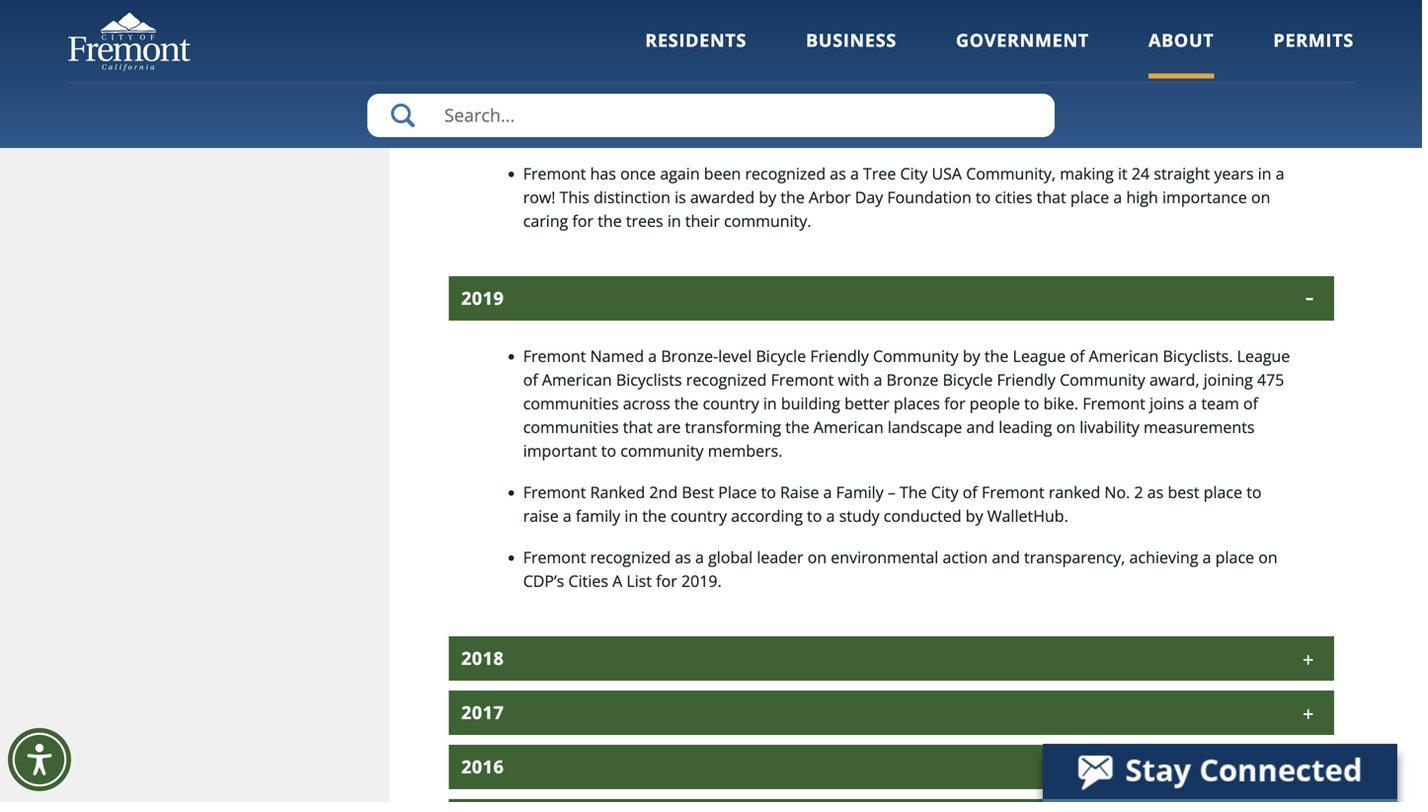 Task type: describe. For each thing, give the bounding box(es) containing it.
high
[[1126, 186, 1158, 208]]

conducted inside fremont ranked 2nd best place to raise a family – the city of fremont ranked no. 2 as best place to raise a family in the country according to a study conducted by wallethub.
[[884, 505, 961, 527]]

making
[[1060, 163, 1114, 184]]

1 happiest from the left
[[741, 100, 807, 121]]

study inside fremont ranked 2nd best place to raise a family – the city of fremont ranked no. 2 as best place to raise a family in the country according to a study conducted by wallethub.
[[839, 505, 880, 527]]

as inside fremont has once again been recognized as a tree city usa community, making it 24 straight years in a row! this distinction is awarded by the arbor day foundation to cities that place a high importance on caring for the trees in their community.
[[830, 163, 846, 184]]

as inside fremont ranked 2nd best place to raise a family – the city of fremont ranked no. 2 as best place to raise a family in the country according to a study conducted by wallethub.
[[1147, 482, 1164, 503]]

community
[[620, 440, 704, 462]]

places
[[894, 393, 940, 414]]

of inside fremont ranked 2nd best place to raise a family – the city of fremont ranked no. 2 as best place to raise a family in the country according to a study conducted by wallethub.
[[963, 482, 977, 503]]

foundation
[[887, 186, 971, 208]]

was inside fremont ranked no. 1 as the happiest city in the u.s. – fremont was named 2020's happiest city in america in a recent study conducted by wallet hub.
[[1000, 100, 1029, 121]]

action
[[943, 547, 988, 568]]

america inside – the city of fremont was ranked as the most caring city in california and 4th most caring city in america by wallethub.
[[1071, 60, 1131, 81]]

important
[[523, 440, 597, 462]]

no. inside fremont ranked 2nd best place to raise a family – the city of fremont ranked no. 2 as best place to raise a family in the country according to a study conducted by wallethub.
[[1104, 482, 1130, 503]]

no. inside fremont ranked no. 1 as the happiest city in the u.s. – fremont was named 2020's happiest city in america in a recent study conducted by wallet hub.
[[649, 100, 675, 121]]

recognized inside fremont has once again been recognized as a tree city usa community, making it 24 straight years in a row! this distinction is awarded by the arbor day foundation to cities that place a high importance on caring for the trees in their community.
[[745, 163, 826, 184]]

family –
[[836, 482, 896, 503]]

importance
[[1162, 186, 1247, 208]]

awarded
[[690, 186, 755, 208]]

team
[[1201, 393, 1239, 414]]

2017
[[461, 701, 504, 725]]

2020's
[[1088, 100, 1136, 121]]

according
[[731, 505, 803, 527]]

to inside fremont has once again been recognized as a tree city usa community, making it 24 straight years in a row! this distinction is awarded by the arbor day foundation to cities that place a high importance on caring for the trees in their community.
[[976, 186, 991, 208]]

in up years
[[1241, 100, 1255, 121]]

recognized inside fremont recognized as a global leader on environmental action and transparency, achieving a place on cdp's cities a list for 2019.
[[590, 547, 671, 568]]

government
[[956, 28, 1089, 52]]

in down fremont ranked most caring city in california and 4th most caring city in nation in the top of the page
[[780, 60, 794, 81]]

2 communities from the top
[[523, 417, 619, 438]]

fremont has once again been recognized as a tree city usa community, making it 24 straight years in a row! this distinction is awarded by the arbor day foundation to cities that place a high importance on caring for the trees in their community.
[[523, 163, 1284, 231]]

2 horizontal spatial caring
[[975, 60, 1020, 81]]

a
[[612, 571, 622, 592]]

community award,
[[1060, 369, 1199, 390]]

fremont inside fremont recognized as a global leader on environmental action and transparency, achieving a place on cdp's cities a list for 2019.
[[523, 547, 586, 568]]

0 vertical spatial california
[[791, 36, 862, 58]]

by inside – the city of fremont was ranked as the most caring city in california and 4th most caring city in america by wallethub.
[[1135, 60, 1153, 81]]

livability
[[1080, 417, 1139, 438]]

2 most from the left
[[926, 36, 963, 58]]

2 happiest from the left
[[1140, 100, 1205, 121]]

california inside – the city of fremont was ranked as the most caring city in california and 4th most caring city in america by wallethub.
[[798, 60, 868, 81]]

across
[[623, 393, 670, 414]]

on inside the fremont named a bronze-level bicycle friendly community by the league of american bicyclists. league of american bicyclists recognized fremont with a bronze bicycle friendly community award, joining 475 communities across the country in building better places for people to bike. fremont joins a team of communities that are transforming the american landscape and leading on livability measurements important to community members.
[[1056, 417, 1075, 438]]

2 city from the left
[[1024, 60, 1049, 81]]

1 most from the left
[[649, 36, 686, 58]]

to right important
[[601, 440, 616, 462]]

was inside – the city of fremont was ranked as the most caring city in california and 4th most caring city in america by wallethub.
[[523, 60, 552, 81]]

the up community.
[[780, 186, 805, 208]]

row!
[[523, 186, 555, 208]]

that inside fremont has once again been recognized as a tree city usa community, making it 24 straight years in a row! this distinction is awarded by the arbor day foundation to cities that place a high importance on caring for the trees in their community.
[[1037, 186, 1066, 208]]

ranked inside – the city of fremont was ranked as the most caring city in california and 4th most caring city in america by wallethub.
[[556, 60, 608, 81]]

place inside fremont recognized as a global leader on environmental action and transparency, achieving a place on cdp's cities a list for 2019.
[[1215, 547, 1254, 568]]

transparency,
[[1024, 547, 1125, 568]]

america inside fremont ranked no. 1 as the happiest city in the u.s. – fremont was named 2020's happiest city in america in a recent study conducted by wallet hub.
[[523, 123, 583, 145]]

1 horizontal spatial caring
[[702, 60, 747, 81]]

a right the "achieving"
[[1202, 547, 1211, 568]]

1 horizontal spatial bicycle
[[943, 369, 993, 390]]

place
[[718, 482, 757, 503]]

people
[[970, 393, 1020, 414]]

of inside – the city of fremont was ranked as the most caring city in california and 4th most caring city in america by wallethub.
[[1217, 36, 1231, 58]]

is
[[675, 186, 686, 208]]

a right years
[[1276, 163, 1284, 184]]

place inside fremont ranked 2nd best place to raise a family – the city of fremont ranked no. 2 as best place to raise a family in the country according to a study conducted by wallethub.
[[1203, 482, 1242, 503]]

the up people
[[984, 345, 1009, 367]]

as inside – the city of fremont was ranked as the most caring city in california and 4th most caring city in america by wallethub.
[[612, 60, 628, 81]]

joins
[[1150, 393, 1184, 414]]

recognized inside the fremont named a bronze-level bicycle friendly community by the league of american bicyclists. league of american bicyclists recognized fremont with a bronze bicycle friendly community award, joining 475 communities across the country in building better places for people to bike. fremont joins a team of communities that are transforming the american landscape and leading on livability measurements important to community members.
[[686, 369, 767, 390]]

fremont ranked 2nd best place to raise a family – the city of fremont ranked no. 2 as best place to raise a family in the country according to a study conducted by wallethub.
[[523, 482, 1262, 527]]

cdp's
[[523, 571, 564, 592]]

has
[[590, 163, 616, 184]]

1 horizontal spatial friendly
[[997, 369, 1056, 390]]

global
[[708, 547, 753, 568]]

distinction
[[594, 186, 670, 208]]

2 vertical spatial american
[[814, 417, 884, 438]]

are
[[657, 417, 681, 438]]

achieving
[[1129, 547, 1198, 568]]

a bronze
[[874, 369, 939, 390]]

environmental
[[831, 547, 938, 568]]

2 horizontal spatial american
[[1089, 345, 1159, 367]]

recent
[[618, 123, 665, 145]]

with
[[838, 369, 869, 390]]

community,
[[966, 163, 1056, 184]]

in left nation
[[1051, 36, 1064, 58]]

on inside fremont has once again been recognized as a tree city usa community, making it 24 straight years in a row! this distinction is awarded by the arbor day foundation to cities that place a high importance on caring for the trees in their community.
[[1251, 186, 1270, 208]]

in up "wallet"
[[842, 100, 856, 121]]

best
[[682, 482, 714, 503]]

the down building
[[785, 417, 810, 438]]

cities
[[995, 186, 1032, 208]]

been
[[704, 163, 741, 184]]

of right team
[[1243, 393, 1258, 414]]

hub.
[[867, 123, 903, 145]]

building
[[781, 393, 840, 414]]

bicyclists.
[[1163, 345, 1233, 367]]

a down it
[[1113, 186, 1122, 208]]

ranked for no.
[[590, 100, 645, 121]]

wallet
[[818, 123, 863, 145]]

residents link
[[645, 28, 747, 79]]

1 most from the left
[[660, 60, 698, 81]]

this
[[560, 186, 589, 208]]

raise
[[523, 505, 559, 527]]

to right best
[[1246, 482, 1262, 503]]

the inside – the city of fremont was ranked as the most caring city in california and 4th most caring city in america by wallethub.
[[632, 60, 656, 81]]

0 vertical spatial friendly
[[810, 345, 869, 367]]

permits
[[1273, 28, 1354, 52]]

it
[[1118, 163, 1127, 184]]

named
[[1033, 100, 1084, 121]]

named
[[590, 345, 644, 367]]

transforming
[[685, 417, 781, 438]]

measurements
[[1143, 417, 1255, 438]]

ranked inside fremont ranked 2nd best place to raise a family – the city of fremont ranked no. 2 as best place to raise a family in the country according to a study conducted by wallethub.
[[1049, 482, 1100, 503]]

for inside fremont has once again been recognized as a tree city usa community, making it 24 straight years in a row! this distinction is awarded by the arbor day foundation to cities that place a high importance on caring for the trees in their community.
[[572, 210, 594, 231]]

leader
[[757, 547, 803, 568]]

about
[[1148, 28, 1214, 52]]

1
[[679, 100, 688, 121]]

fremont inside fremont has once again been recognized as a tree city usa community, making it 24 straight years in a row! this distinction is awarded by the arbor day foundation to cities that place a high importance on caring for the trees in their community.
[[523, 163, 586, 184]]

– inside – the city of fremont was ranked as the most caring city in california and 4th most caring city in america by wallethub.
[[1142, 36, 1150, 58]]

1 vertical spatial american
[[542, 369, 612, 390]]

fremont named a bronze-level bicycle friendly community by the league of american bicyclists. league of american bicyclists recognized fremont with a bronze bicycle friendly community award, joining 475 communities across the country in building better places for people to bike. fremont joins a team of communities that are transforming the american landscape and leading on livability measurements important to community members.
[[523, 345, 1290, 462]]

of up bike.
[[1070, 345, 1085, 367]]

best
[[1168, 482, 1199, 503]]

1 caring from the left
[[690, 36, 738, 58]]

the right 1
[[712, 100, 737, 121]]

to up according
[[761, 482, 776, 503]]

once
[[620, 163, 656, 184]]

in right years
[[1258, 163, 1271, 184]]

community.
[[724, 210, 811, 231]]

by inside fremont ranked no. 1 as the happiest city in the u.s. – fremont was named 2020's happiest city in america in a recent study conducted by wallet hub.
[[796, 123, 813, 145]]

the inside fremont ranked 2nd best place to raise a family – the city of fremont ranked no. 2 as best place to raise a family in the country according to a study conducted by wallethub.
[[900, 482, 927, 503]]

about link
[[1148, 28, 1214, 79]]

bicyclists
[[616, 369, 682, 390]]

city inside – the city of fremont was ranked as the most caring city in california and 4th most caring city in america by wallethub.
[[1185, 36, 1213, 58]]

1 league from the left
[[1013, 345, 1066, 367]]

by inside fremont has once again been recognized as a tree city usa community, making it 24 straight years in a row! this distinction is awarded by the arbor day foundation to cities that place a high importance on caring for the trees in their community.
[[759, 186, 776, 208]]

wallethub. inside fremont ranked 2nd best place to raise a family – the city of fremont ranked no. 2 as best place to raise a family in the country according to a study conducted by wallethub.
[[987, 505, 1068, 527]]

city inside fremont ranked 2nd best place to raise a family – the city of fremont ranked no. 2 as best place to raise a family in the country according to a study conducted by wallethub.
[[931, 482, 959, 503]]

trees
[[626, 210, 663, 231]]

ranked for 2nd
[[590, 482, 645, 503]]

in left the business link
[[773, 36, 787, 58]]



Task type: locate. For each thing, give the bounding box(es) containing it.
a up bicyclists
[[648, 345, 657, 367]]

0 vertical spatial the
[[1154, 36, 1181, 58]]

0 vertical spatial communities
[[523, 393, 619, 414]]

4th up 'u.s.'
[[905, 60, 929, 81]]

nation
[[1068, 36, 1118, 58]]

place inside fremont has once again been recognized as a tree city usa community, making it 24 straight years in a row! this distinction is awarded by the arbor day foundation to cities that place a high importance on caring for the trees in their community.
[[1070, 186, 1109, 208]]

city
[[751, 60, 776, 81], [1024, 60, 1049, 81]]

a right the 'raise'
[[823, 482, 832, 503]]

in inside fremont ranked 2nd best place to raise a family – the city of fremont ranked no. 2 as best place to raise a family in the country according to a study conducted by wallethub.
[[624, 505, 638, 527]]

for
[[572, 210, 594, 231], [944, 393, 965, 414], [656, 571, 677, 592]]

1 vertical spatial the
[[900, 482, 927, 503]]

a
[[605, 123, 614, 145], [850, 163, 859, 184], [1276, 163, 1284, 184], [1113, 186, 1122, 208], [648, 345, 657, 367], [1188, 393, 1197, 414], [823, 482, 832, 503], [563, 505, 572, 527], [826, 505, 835, 527], [695, 547, 704, 568], [1202, 547, 1211, 568]]

in down is
[[667, 210, 681, 231]]

u.s.
[[888, 100, 917, 121]]

0 vertical spatial was
[[523, 60, 552, 81]]

a right raise
[[563, 505, 572, 527]]

0 horizontal spatial –
[[921, 100, 929, 121]]

to up leading
[[1024, 393, 1039, 414]]

0 vertical spatial country
[[703, 393, 759, 414]]

0 horizontal spatial bicycle
[[756, 345, 806, 367]]

2 ranked from the top
[[590, 100, 645, 121]]

cities
[[568, 571, 608, 592]]

– the city of fremont was ranked as the most caring city in california and 4th most caring city in america by wallethub.
[[523, 36, 1299, 81]]

permits link
[[1273, 28, 1354, 79]]

1 vertical spatial bicycle
[[943, 369, 993, 390]]

was
[[523, 60, 552, 81], [1000, 100, 1029, 121]]

1 vertical spatial wallethub.
[[987, 505, 1068, 527]]

that inside the fremont named a bronze-level bicycle friendly community by the league of american bicyclists. league of american bicyclists recognized fremont with a bronze bicycle friendly community award, joining 475 communities across the country in building better places for people to bike. fremont joins a team of communities that are transforming the american landscape and leading on livability measurements important to community members.
[[623, 417, 653, 438]]

of up 'action'
[[963, 482, 977, 503]]

day
[[855, 186, 883, 208]]

2nd
[[649, 482, 678, 503]]

1 horizontal spatial conducted
[[884, 505, 961, 527]]

the
[[1154, 36, 1181, 58], [900, 482, 927, 503]]

most down government on the right top of page
[[933, 60, 970, 81]]

by left "wallet"
[[796, 123, 813, 145]]

place right the "achieving"
[[1215, 547, 1254, 568]]

2
[[1134, 482, 1143, 503]]

community
[[873, 345, 959, 367]]

24
[[1132, 163, 1150, 184]]

as
[[612, 60, 628, 81], [692, 100, 708, 121], [830, 163, 846, 184], [1147, 482, 1164, 503], [675, 547, 691, 568]]

1 city from the left
[[751, 60, 776, 81]]

0 horizontal spatial league
[[1013, 345, 1066, 367]]

3 ranked from the top
[[590, 482, 645, 503]]

1 horizontal spatial –
[[1142, 36, 1150, 58]]

1 vertical spatial for
[[944, 393, 965, 414]]

1 horizontal spatial happiest
[[1140, 100, 1205, 121]]

0 horizontal spatial conducted
[[714, 123, 792, 145]]

by up 'action'
[[966, 505, 983, 527]]

in up named
[[1053, 60, 1067, 81]]

as inside fremont ranked no. 1 as the happiest city in the u.s. – fremont was named 2020's happiest city in america in a recent study conducted by wallet hub.
[[692, 100, 708, 121]]

1 horizontal spatial was
[[1000, 100, 1029, 121]]

league up 475
[[1237, 345, 1290, 367]]

0 vertical spatial –
[[1142, 36, 1150, 58]]

to down the 'raise'
[[807, 505, 822, 527]]

for down the this
[[572, 210, 594, 231]]

for inside fremont recognized as a global leader on environmental action and transparency, achieving a place on cdp's cities a list for 2019.
[[656, 571, 677, 592]]

again
[[660, 163, 700, 184]]

recognized
[[745, 163, 826, 184], [686, 369, 767, 390], [590, 547, 671, 568]]

1 horizontal spatial most
[[933, 60, 970, 81]]

1 horizontal spatial study
[[839, 505, 880, 527]]

4th right the business link
[[898, 36, 922, 58]]

0 horizontal spatial ranked
[[556, 60, 608, 81]]

0 vertical spatial ranked
[[590, 36, 645, 58]]

1 vertical spatial america
[[523, 123, 583, 145]]

0 horizontal spatial america
[[523, 123, 583, 145]]

the inside fremont ranked 2nd best place to raise a family – the city of fremont ranked no. 2 as best place to raise a family in the country according to a study conducted by wallethub.
[[642, 505, 666, 527]]

1 horizontal spatial ranked
[[1049, 482, 1100, 503]]

– right 'u.s.'
[[921, 100, 929, 121]]

caring inside fremont has once again been recognized as a tree city usa community, making it 24 straight years in a row! this distinction is awarded by the arbor day foundation to cities that place a high importance on caring for the trees in their community.
[[523, 210, 568, 231]]

recognized up list
[[590, 547, 671, 568]]

fremont
[[523, 36, 586, 58], [1236, 36, 1299, 58], [523, 100, 586, 121], [933, 100, 996, 121], [523, 163, 586, 184], [523, 345, 586, 367], [771, 369, 834, 390], [1083, 393, 1145, 414], [523, 482, 586, 503], [982, 482, 1044, 503], [523, 547, 586, 568]]

1 vertical spatial 4th
[[905, 60, 929, 81]]

friendly up with on the right top
[[810, 345, 869, 367]]

2 vertical spatial place
[[1215, 547, 1254, 568]]

1 vertical spatial recognized
[[686, 369, 767, 390]]

by inside the fremont named a bronze-level bicycle friendly community by the league of american bicyclists. league of american bicyclists recognized fremont with a bronze bicycle friendly community award, joining 475 communities across the country in building better places for people to bike. fremont joins a team of communities that are transforming the american landscape and leading on livability measurements important to community members.
[[963, 345, 980, 367]]

1 horizontal spatial most
[[926, 36, 963, 58]]

and inside – the city of fremont was ranked as the most caring city in california and 4th most caring city in america by wallethub.
[[872, 60, 901, 81]]

list
[[626, 571, 652, 592]]

– inside fremont ranked no. 1 as the happiest city in the u.s. – fremont was named 2020's happiest city in america in a recent study conducted by wallet hub.
[[921, 100, 929, 121]]

most
[[660, 60, 698, 81], [933, 60, 970, 81]]

as right 2 on the bottom
[[1147, 482, 1164, 503]]

wallethub. down about
[[1157, 60, 1238, 81]]

4th
[[898, 36, 922, 58], [905, 60, 929, 81]]

a left recent at top left
[[605, 123, 614, 145]]

a up 2019.
[[695, 547, 704, 568]]

in right family
[[624, 505, 638, 527]]

city down government on the right top of page
[[1024, 60, 1049, 81]]

0 vertical spatial study
[[669, 123, 710, 145]]

0 vertical spatial ranked
[[556, 60, 608, 81]]

caring down the residents
[[702, 60, 747, 81]]

country inside the fremont named a bronze-level bicycle friendly community by the league of american bicyclists. league of american bicyclists recognized fremont with a bronze bicycle friendly community award, joining 475 communities across the country in building better places for people to bike. fremont joins a team of communities that are transforming the american landscape and leading on livability measurements important to community members.
[[703, 393, 759, 414]]

1 horizontal spatial american
[[814, 417, 884, 438]]

and inside the fremont named a bronze-level bicycle friendly community by the league of american bicyclists. league of american bicyclists recognized fremont with a bronze bicycle friendly community award, joining 475 communities across the country in building better places for people to bike. fremont joins a team of communities that are transforming the american landscape and leading on livability measurements important to community members.
[[966, 417, 994, 438]]

american down better
[[814, 417, 884, 438]]

government link
[[956, 28, 1089, 79]]

0 horizontal spatial most
[[649, 36, 686, 58]]

ranked up family
[[590, 482, 645, 503]]

0 horizontal spatial american
[[542, 369, 612, 390]]

joining
[[1204, 369, 1253, 390]]

stay connected image
[[1043, 745, 1395, 800]]

2 caring from the left
[[967, 36, 1015, 58]]

business
[[806, 28, 897, 52]]

1 communities from the top
[[523, 393, 619, 414]]

0 vertical spatial 4th
[[898, 36, 922, 58]]

to
[[976, 186, 991, 208], [1024, 393, 1039, 414], [601, 440, 616, 462], [761, 482, 776, 503], [1246, 482, 1262, 503], [807, 505, 822, 527]]

for right list
[[656, 571, 677, 592]]

caring
[[702, 60, 747, 81], [975, 60, 1020, 81], [523, 210, 568, 231]]

0 horizontal spatial no.
[[649, 100, 675, 121]]

in
[[773, 36, 787, 58], [1051, 36, 1064, 58], [780, 60, 794, 81], [1053, 60, 1067, 81], [842, 100, 856, 121], [1241, 100, 1255, 121], [587, 123, 601, 145], [1258, 163, 1271, 184], [667, 210, 681, 231], [763, 393, 777, 414], [624, 505, 638, 527]]

1 horizontal spatial the
[[1154, 36, 1181, 58]]

0 vertical spatial wallethub.
[[1157, 60, 1238, 81]]

1 vertical spatial conducted
[[884, 505, 961, 527]]

conducted
[[714, 123, 792, 145], [884, 505, 961, 527]]

bike.
[[1043, 393, 1078, 414]]

that
[[1037, 186, 1066, 208], [623, 417, 653, 438]]

ranked inside fremont ranked no. 1 as the happiest city in the u.s. – fremont was named 2020's happiest city in america in a recent study conducted by wallet hub.
[[590, 100, 645, 121]]

ranked
[[590, 36, 645, 58], [590, 100, 645, 121], [590, 482, 645, 503]]

1 horizontal spatial no.
[[1104, 482, 1130, 503]]

communities
[[523, 393, 619, 414], [523, 417, 619, 438]]

better
[[844, 393, 890, 414]]

0 vertical spatial that
[[1037, 186, 1066, 208]]

business link
[[806, 28, 897, 79]]

0 horizontal spatial study
[[669, 123, 710, 145]]

1 horizontal spatial america
[[1071, 60, 1131, 81]]

ranked up recent at top left
[[590, 100, 645, 121]]

2016
[[461, 755, 504, 779]]

place right best
[[1203, 482, 1242, 503]]

as up recent at top left
[[612, 60, 628, 81]]

recognized up 'arbor'
[[745, 163, 826, 184]]

1 ranked from the top
[[590, 36, 645, 58]]

0 horizontal spatial caring
[[690, 36, 738, 58]]

caring down government on the right top of page
[[975, 60, 1020, 81]]

study down 1
[[669, 123, 710, 145]]

– right nation
[[1142, 36, 1150, 58]]

0 vertical spatial place
[[1070, 186, 1109, 208]]

leading
[[999, 417, 1052, 438]]

0 horizontal spatial was
[[523, 60, 552, 81]]

0 horizontal spatial friendly
[[810, 345, 869, 367]]

0 vertical spatial for
[[572, 210, 594, 231]]

fremont inside – the city of fremont was ranked as the most caring city in california and 4th most caring city in america by wallethub.
[[1236, 36, 1299, 58]]

0 horizontal spatial that
[[623, 417, 653, 438]]

to left cities
[[976, 186, 991, 208]]

of up important
[[523, 369, 538, 390]]

2 most from the left
[[933, 60, 970, 81]]

and inside fremont recognized as a global leader on environmental action and transparency, achieving a place on cdp's cities a list for 2019.
[[992, 547, 1020, 568]]

by down about
[[1135, 60, 1153, 81]]

residents
[[645, 28, 747, 52]]

landscape
[[888, 417, 962, 438]]

as right 1
[[692, 100, 708, 121]]

level
[[718, 345, 752, 367]]

the down 2nd
[[642, 505, 666, 527]]

study inside fremont ranked no. 1 as the happiest city in the u.s. – fremont was named 2020's happiest city in america in a recent study conducted by wallet hub.
[[669, 123, 710, 145]]

the up the are
[[674, 393, 699, 414]]

ranked
[[556, 60, 608, 81], [1049, 482, 1100, 503]]

0 horizontal spatial wallethub.
[[987, 505, 1068, 527]]

2 vertical spatial recognized
[[590, 547, 671, 568]]

american up "community award,"
[[1089, 345, 1159, 367]]

1 vertical spatial –
[[921, 100, 929, 121]]

a left tree
[[850, 163, 859, 184]]

a up measurements
[[1188, 393, 1197, 414]]

1 vertical spatial friendly
[[997, 369, 1056, 390]]

0 horizontal spatial the
[[900, 482, 927, 503]]

study down family –
[[839, 505, 880, 527]]

ranked left residents link on the top of page
[[590, 36, 645, 58]]

bronze-
[[661, 345, 718, 367]]

2019.
[[681, 571, 722, 592]]

members.
[[708, 440, 783, 462]]

fremont recognized as a global leader on environmental action and transparency, achieving a place on cdp's cities a list for 2019.
[[523, 547, 1278, 592]]

1 vertical spatial communities
[[523, 417, 619, 438]]

country up transforming
[[703, 393, 759, 414]]

0 horizontal spatial for
[[572, 210, 594, 231]]

in left building
[[763, 393, 777, 414]]

the right family –
[[900, 482, 927, 503]]

a inside fremont ranked no. 1 as the happiest city in the u.s. – fremont was named 2020's happiest city in america in a recent study conducted by wallet hub.
[[605, 123, 614, 145]]

0 vertical spatial america
[[1071, 60, 1131, 81]]

caring down row! at left top
[[523, 210, 568, 231]]

0 vertical spatial american
[[1089, 345, 1159, 367]]

1 vertical spatial country
[[670, 505, 727, 527]]

happiest down the about link
[[1140, 100, 1205, 121]]

ranked for most
[[590, 36, 645, 58]]

1 vertical spatial place
[[1203, 482, 1242, 503]]

country down best
[[670, 505, 727, 527]]

america down nation
[[1071, 60, 1131, 81]]

1 horizontal spatial caring
[[967, 36, 1015, 58]]

0 vertical spatial conducted
[[714, 123, 792, 145]]

as inside fremont recognized as a global leader on environmental action and transparency, achieving a place on cdp's cities a list for 2019.
[[675, 547, 691, 568]]

bicycle up people
[[943, 369, 993, 390]]

city inside fremont has once again been recognized as a tree city usa community, making it 24 straight years in a row! this distinction is awarded by the arbor day foundation to cities that place a high importance on caring for the trees in their community.
[[900, 163, 928, 184]]

conducted up been
[[714, 123, 792, 145]]

family
[[576, 505, 620, 527]]

wallethub. up transparency,
[[987, 505, 1068, 527]]

country
[[703, 393, 759, 414], [670, 505, 727, 527]]

0 horizontal spatial city
[[751, 60, 776, 81]]

0 horizontal spatial most
[[660, 60, 698, 81]]

2018
[[461, 647, 504, 671]]

2019
[[461, 286, 504, 310]]

happiest down fremont ranked most caring city in california and 4th most caring city in nation in the top of the page
[[741, 100, 807, 121]]

4th inside – the city of fremont was ranked as the most caring city in california and 4th most caring city in america by wallethub.
[[905, 60, 929, 81]]

raise
[[780, 482, 819, 503]]

most up 1
[[649, 36, 686, 58]]

1 horizontal spatial league
[[1237, 345, 1290, 367]]

fremont ranked no. 1 as the happiest city in the u.s. – fremont was named 2020's happiest city in america in a recent study conducted by wallet hub.
[[523, 100, 1255, 145]]

1 horizontal spatial for
[[656, 571, 677, 592]]

friendly up people
[[997, 369, 1056, 390]]

ranked inside fremont ranked 2nd best place to raise a family – the city of fremont ranked no. 2 as best place to raise a family in the country according to a study conducted by wallethub.
[[590, 482, 645, 503]]

conducted inside fremont ranked no. 1 as the happiest city in the u.s. – fremont was named 2020's happiest city in america in a recent study conducted by wallet hub.
[[714, 123, 792, 145]]

1 horizontal spatial city
[[1024, 60, 1049, 81]]

0 vertical spatial recognized
[[745, 163, 826, 184]]

the
[[632, 60, 656, 81], [712, 100, 737, 121], [860, 100, 884, 121], [780, 186, 805, 208], [598, 210, 622, 231], [984, 345, 1009, 367], [674, 393, 699, 414], [785, 417, 810, 438], [642, 505, 666, 527]]

1 vertical spatial ranked
[[590, 100, 645, 121]]

2 vertical spatial for
[[656, 571, 677, 592]]

1 vertical spatial ranked
[[1049, 482, 1100, 503]]

their
[[685, 210, 720, 231]]

0 vertical spatial no.
[[649, 100, 675, 121]]

2 vertical spatial ranked
[[590, 482, 645, 503]]

american
[[1089, 345, 1159, 367], [542, 369, 612, 390], [814, 417, 884, 438]]

bicycle right level
[[756, 345, 806, 367]]

as up 'arbor'
[[830, 163, 846, 184]]

1 horizontal spatial wallethub.
[[1157, 60, 1238, 81]]

for inside the fremont named a bronze-level bicycle friendly community by the league of american bicyclists. league of american bicyclists recognized fremont with a bronze bicycle friendly community award, joining 475 communities across the country in building better places for people to bike. fremont joins a team of communities that are transforming the american landscape and leading on livability measurements important to community members.
[[944, 393, 965, 414]]

–
[[1142, 36, 1150, 58], [921, 100, 929, 121]]

fremont ranked most caring city in california and 4th most caring city in nation
[[523, 36, 1118, 58]]

arbor
[[809, 186, 851, 208]]

by inside fremont ranked 2nd best place to raise a family – the city of fremont ranked no. 2 as best place to raise a family in the country according to a study conducted by wallethub.
[[966, 505, 983, 527]]

in inside the fremont named a bronze-level bicycle friendly community by the league of american bicyclists. league of american bicyclists recognized fremont with a bronze bicycle friendly community award, joining 475 communities across the country in building better places for people to bike. fremont joins a team of communities that are transforming the american landscape and leading on livability measurements important to community members.
[[763, 393, 777, 414]]

1 vertical spatial that
[[623, 417, 653, 438]]

1 vertical spatial study
[[839, 505, 880, 527]]

straight
[[1154, 163, 1210, 184]]

1 vertical spatial was
[[1000, 100, 1029, 121]]

friendly
[[810, 345, 869, 367], [997, 369, 1056, 390]]

by up community.
[[759, 186, 776, 208]]

by up people
[[963, 345, 980, 367]]

most up fremont ranked no. 1 as the happiest city in the u.s. – fremont was named 2020's happiest city in america in a recent study conducted by wallet hub.
[[926, 36, 963, 58]]

that right cities
[[1037, 186, 1066, 208]]

as up 2019.
[[675, 547, 691, 568]]

city down fremont ranked most caring city in california and 4th most caring city in nation in the top of the page
[[751, 60, 776, 81]]

tree
[[863, 163, 896, 184]]

the down the residents
[[632, 60, 656, 81]]

usa
[[932, 163, 962, 184]]

no. left 2 on the bottom
[[1104, 482, 1130, 503]]

the up hub.
[[860, 100, 884, 121]]

1 vertical spatial no.
[[1104, 482, 1130, 503]]

recognized down level
[[686, 369, 767, 390]]

0 horizontal spatial caring
[[523, 210, 568, 231]]

0 horizontal spatial happiest
[[741, 100, 807, 121]]

place
[[1070, 186, 1109, 208], [1203, 482, 1242, 503], [1215, 547, 1254, 568]]

city
[[742, 36, 769, 58], [1019, 36, 1046, 58], [1185, 36, 1213, 58], [811, 100, 838, 121], [1210, 100, 1237, 121], [900, 163, 928, 184], [931, 482, 959, 503]]

and
[[866, 36, 894, 58], [872, 60, 901, 81], [966, 417, 994, 438], [992, 547, 1020, 568]]

2 league from the left
[[1237, 345, 1290, 367]]

2 horizontal spatial for
[[944, 393, 965, 414]]

the inside – the city of fremont was ranked as the most caring city in california and 4th most caring city in america by wallethub.
[[1154, 36, 1181, 58]]

in up the "has"
[[587, 123, 601, 145]]

country inside fremont ranked 2nd best place to raise a family – the city of fremont ranked no. 2 as best place to raise a family in the country according to a study conducted by wallethub.
[[670, 505, 727, 527]]

0 vertical spatial bicycle
[[756, 345, 806, 367]]

no. left 1
[[649, 100, 675, 121]]

1 vertical spatial california
[[798, 60, 868, 81]]

america
[[1071, 60, 1131, 81], [523, 123, 583, 145]]

the right nation
[[1154, 36, 1181, 58]]

caring
[[690, 36, 738, 58], [967, 36, 1015, 58]]

1 horizontal spatial that
[[1037, 186, 1066, 208]]

years
[[1214, 163, 1254, 184]]

of
[[1217, 36, 1231, 58], [1070, 345, 1085, 367], [523, 369, 538, 390], [1243, 393, 1258, 414], [963, 482, 977, 503]]

a right according
[[826, 505, 835, 527]]

wallethub.
[[1157, 60, 1238, 81], [987, 505, 1068, 527]]

most down the residents
[[660, 60, 698, 81]]

475
[[1257, 369, 1284, 390]]

for right places
[[944, 393, 965, 414]]

america up row! at left top
[[523, 123, 583, 145]]

Search text field
[[367, 94, 1055, 137]]

that down across
[[623, 417, 653, 438]]

place down making
[[1070, 186, 1109, 208]]

wallethub. inside – the city of fremont was ranked as the most caring city in california and 4th most caring city in america by wallethub.
[[1157, 60, 1238, 81]]

tab
[[449, 800, 1334, 803]]

the down distinction
[[598, 210, 622, 231]]



Task type: vqa. For each thing, say whether or not it's contained in the screenshot.
03/06/2023 6:30 PM's CANCELLED: YOUTH ADVISORY COMMISSION link
no



